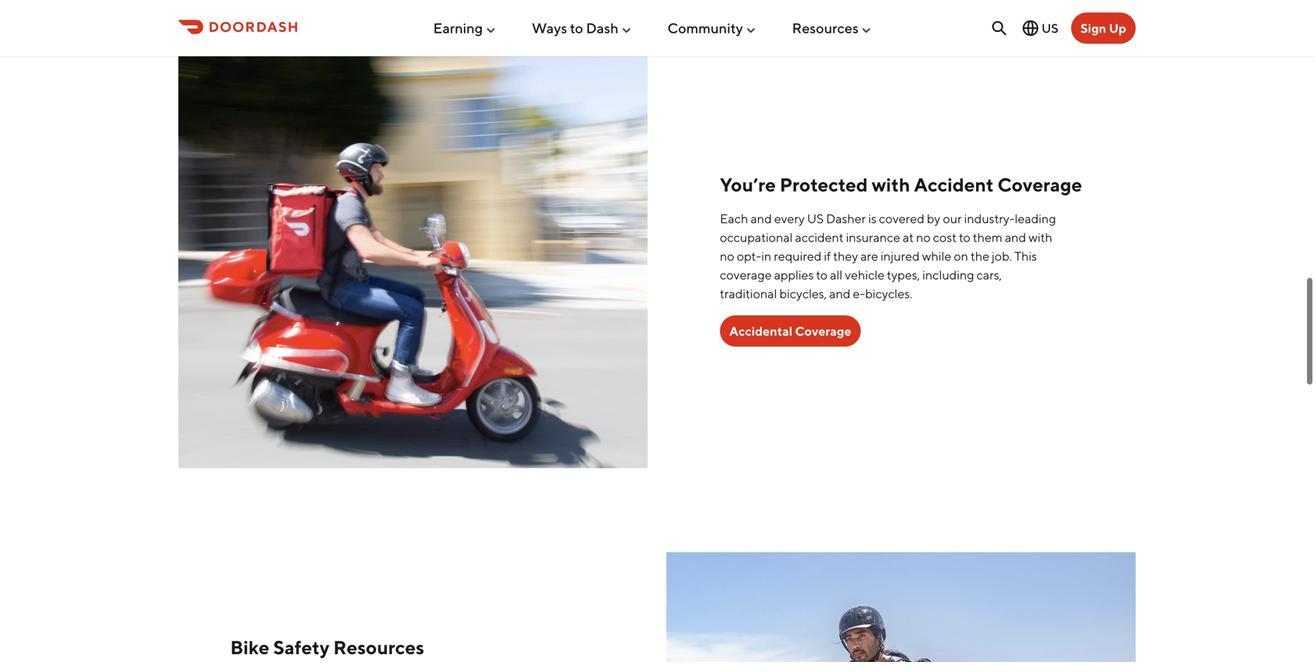 Task type: describe. For each thing, give the bounding box(es) containing it.
cars,
[[977, 268, 1002, 283]]

2 horizontal spatial to
[[959, 230, 971, 245]]

on
[[954, 249, 969, 264]]

are
[[861, 249, 879, 264]]

us inside each and every us dasher is covered by our industry-leading occupational accident insurance at no cost to them and with no opt-in required if they are injured while on the job. this coverage applies to all vehicle types, including cars, traditional bicycles, and e-bicycles.
[[807, 211, 824, 226]]

0 horizontal spatial to
[[570, 20, 583, 36]]

earning link
[[433, 13, 497, 43]]

opt-
[[737, 249, 762, 264]]

you're protected with accident coverage
[[720, 174, 1083, 196]]

this
[[1015, 249, 1037, 264]]

ways to dash link
[[532, 13, 633, 43]]

bike
[[230, 637, 270, 659]]

accidental coverage link
[[720, 316, 861, 347]]

cost
[[933, 230, 957, 245]]

our
[[943, 211, 962, 226]]

0 vertical spatial and
[[751, 211, 772, 226]]

e-
[[853, 286, 865, 301]]

sign up
[[1081, 21, 1127, 36]]

required
[[774, 249, 822, 264]]

earning
[[433, 20, 483, 36]]

they
[[833, 249, 858, 264]]

protected
[[780, 174, 868, 196]]

sign up button
[[1071, 13, 1136, 44]]

globe line image
[[1022, 19, 1040, 38]]

ways to dash
[[532, 20, 619, 36]]

twocolumnfeature dx4 image
[[178, 49, 648, 469]]

is
[[869, 211, 877, 226]]

at
[[903, 230, 914, 245]]

injured
[[881, 249, 920, 264]]

bicycles,
[[780, 286, 827, 301]]

ways
[[532, 20, 567, 36]]

bike safety resources
[[230, 637, 424, 659]]

bicycles.
[[865, 286, 913, 301]]

accident
[[795, 230, 844, 245]]



Task type: locate. For each thing, give the bounding box(es) containing it.
0 horizontal spatial coverage
[[795, 324, 852, 339]]

1 horizontal spatial us
[[1042, 21, 1059, 36]]

1 vertical spatial no
[[720, 249, 735, 264]]

0 vertical spatial no
[[916, 230, 931, 245]]

every
[[774, 211, 805, 226]]

to left all
[[816, 268, 828, 283]]

resources
[[792, 20, 859, 36], [333, 637, 424, 659]]

1 vertical spatial coverage
[[795, 324, 852, 339]]

no right 'at'
[[916, 230, 931, 245]]

to left dash
[[570, 20, 583, 36]]

if
[[824, 249, 831, 264]]

coverage
[[998, 174, 1083, 196], [795, 324, 852, 339]]

dash
[[586, 20, 619, 36]]

safety
[[273, 637, 330, 659]]

1 horizontal spatial no
[[916, 230, 931, 245]]

dasher
[[826, 211, 866, 226]]

dx spotlight hiro4 image
[[667, 553, 1136, 663]]

types,
[[887, 268, 920, 283]]

while
[[922, 249, 952, 264]]

industry-
[[964, 211, 1015, 226]]

us up accident
[[807, 211, 824, 226]]

in
[[762, 249, 772, 264]]

1 vertical spatial to
[[959, 230, 971, 245]]

0 vertical spatial coverage
[[998, 174, 1083, 196]]

applies
[[774, 268, 814, 283]]

with
[[872, 174, 910, 196], [1029, 230, 1053, 245]]

coverage
[[720, 268, 772, 283]]

0 vertical spatial to
[[570, 20, 583, 36]]

accidental coverage
[[730, 324, 852, 339]]

1 vertical spatial and
[[1005, 230, 1026, 245]]

1 vertical spatial us
[[807, 211, 824, 226]]

2 vertical spatial to
[[816, 268, 828, 283]]

accident
[[914, 174, 994, 196]]

1 horizontal spatial and
[[830, 286, 851, 301]]

0 horizontal spatial and
[[751, 211, 772, 226]]

with down leading
[[1029, 230, 1053, 245]]

0 horizontal spatial no
[[720, 249, 735, 264]]

traditional
[[720, 286, 777, 301]]

0 vertical spatial with
[[872, 174, 910, 196]]

2 horizontal spatial and
[[1005, 230, 1026, 245]]

and up this
[[1005, 230, 1026, 245]]

the
[[971, 249, 990, 264]]

1 horizontal spatial with
[[1029, 230, 1053, 245]]

up
[[1109, 21, 1127, 36]]

occupational
[[720, 230, 793, 245]]

0 horizontal spatial resources
[[333, 637, 424, 659]]

to
[[570, 20, 583, 36], [959, 230, 971, 245], [816, 268, 828, 283]]

and
[[751, 211, 772, 226], [1005, 230, 1026, 245], [830, 286, 851, 301]]

each
[[720, 211, 748, 226]]

no
[[916, 230, 931, 245], [720, 249, 735, 264]]

insurance
[[846, 230, 901, 245]]

vehicle
[[845, 268, 885, 283]]

community link
[[668, 13, 757, 43]]

0 vertical spatial us
[[1042, 21, 1059, 36]]

leading
[[1015, 211, 1056, 226]]

0 vertical spatial resources
[[792, 20, 859, 36]]

1 horizontal spatial to
[[816, 268, 828, 283]]

job.
[[992, 249, 1012, 264]]

all
[[830, 268, 843, 283]]

including
[[923, 268, 975, 283]]

no left opt-
[[720, 249, 735, 264]]

coverage down bicycles,
[[795, 324, 852, 339]]

sign
[[1081, 21, 1107, 36]]

0 horizontal spatial us
[[807, 211, 824, 226]]

covered
[[879, 211, 925, 226]]

1 vertical spatial resources
[[333, 637, 424, 659]]

each and every us dasher is covered by our industry-leading occupational accident insurance at no cost to them and with no opt-in required if they are injured while on the job. this coverage applies to all vehicle types, including cars, traditional bicycles, and e-bicycles.
[[720, 211, 1056, 301]]

0 horizontal spatial with
[[872, 174, 910, 196]]

1 vertical spatial with
[[1029, 230, 1053, 245]]

coverage up leading
[[998, 174, 1083, 196]]

accidental
[[730, 324, 793, 339]]

1 horizontal spatial coverage
[[998, 174, 1083, 196]]

us right globe line 'icon'
[[1042, 21, 1059, 36]]

with up covered at the top of page
[[872, 174, 910, 196]]

us
[[1042, 21, 1059, 36], [807, 211, 824, 226]]

resources link
[[792, 13, 873, 43]]

them
[[973, 230, 1003, 245]]

community
[[668, 20, 743, 36]]

with inside each and every us dasher is covered by our industry-leading occupational accident insurance at no cost to them and with no opt-in required if they are injured while on the job. this coverage applies to all vehicle types, including cars, traditional bicycles, and e-bicycles.
[[1029, 230, 1053, 245]]

by
[[927, 211, 941, 226]]

1 horizontal spatial resources
[[792, 20, 859, 36]]

you're
[[720, 174, 776, 196]]

2 vertical spatial and
[[830, 286, 851, 301]]

to up on
[[959, 230, 971, 245]]

and down all
[[830, 286, 851, 301]]

and up occupational
[[751, 211, 772, 226]]



Task type: vqa. For each thing, say whether or not it's contained in the screenshot.
INSTRUCTIONS
no



